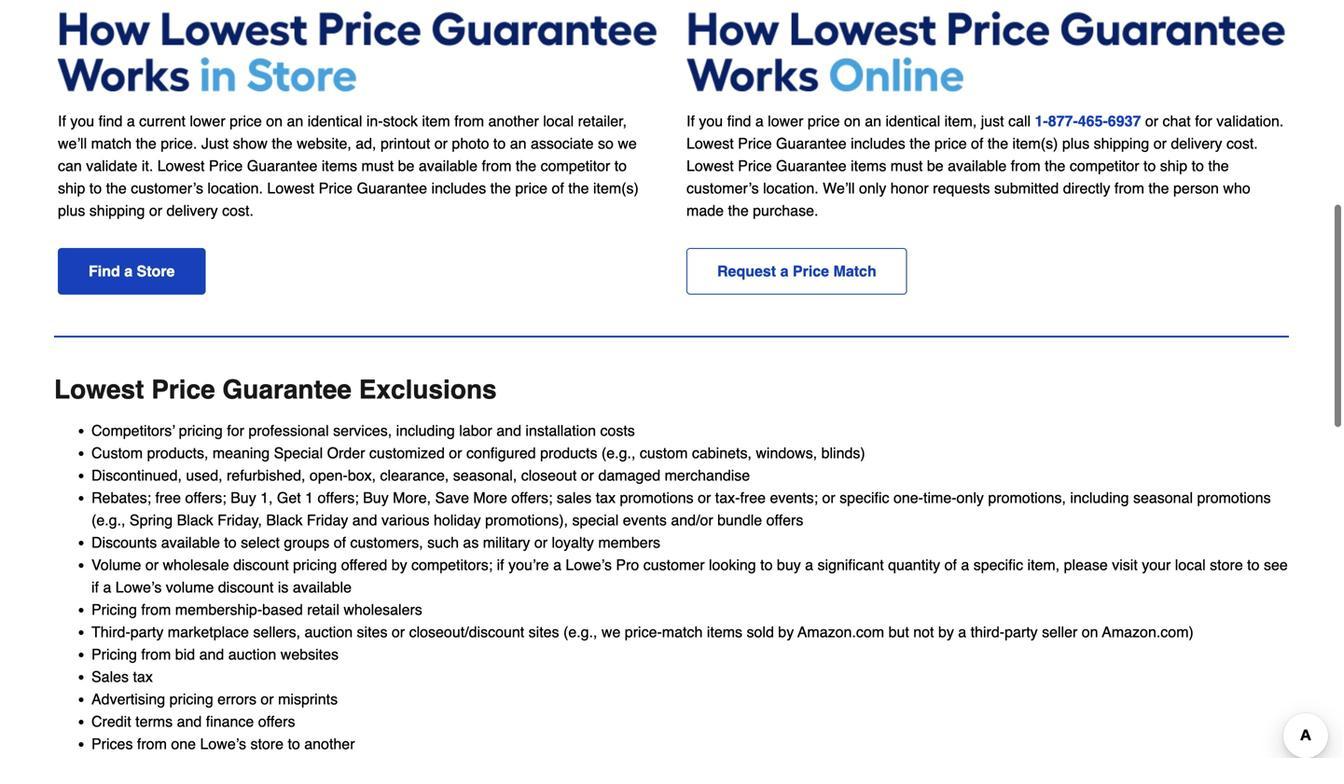 Task type: locate. For each thing, give the bounding box(es) containing it.
on up we'll
[[844, 112, 861, 129]]

promotions up events
[[620, 489, 694, 506]]

we
[[618, 135, 637, 152], [602, 624, 621, 641]]

on inside if you find a current lower price on an identical in-stock item from another local retailer, we'll match the price. just show the website, ad, printout or photo to an associate so we can validate it. lowest price guarantee items must be available from the competitor to ship to the customer's location. lowest price guarantee includes the price of the item(s) plus shipping or delivery cost.
[[266, 112, 283, 130]]

competitors'
[[91, 422, 175, 439]]

lowe's down "loyalty"
[[566, 556, 612, 574]]

such
[[427, 534, 459, 551]]

tax up advertising
[[133, 668, 153, 686]]

competitor up directly
[[1070, 157, 1140, 174]]

of
[[971, 135, 984, 152], [552, 180, 564, 197], [334, 534, 346, 551], [945, 556, 957, 574]]

pricing up products,
[[179, 422, 223, 439]]

items down website,
[[322, 157, 357, 174]]

on inside competitors' pricing for professional services, including labor and installation costs custom products, meaning special order customized or configured products (e.g., custom cabinets, windows, blinds) discontinued, used, refurbished, open-box, clearance, seasonal, closeout or damaged merchandise rebates; free offers; buy 1, get 1 offers; buy more, save more offers; sales tax promotions or tax-free events; or specific one-time-only promotions, including seasonal promotions (e.g., spring black friday, black friday and various holiday promotions)​, special events and/or bundle offers discounts available to select groups of customers, such as military or loyalty members volume or wholesale discount pricing offered by competitors; if you're a lowe's pro customer looking to buy a significant quantity of a specific item, please visit your local store to see if a lowe's volume discount is available pricing from membership-based retail wholesalers third-party marketplace sellers, auction sites or closeout/discount sites (e.g., we price-match items sold by amazon.com but not by a third-party seller on amazon.com) pricing from bid and auction websites sales tax advertising pricing errors or misprints credit terms and finance offers prices from one lowe's store to another
[[1082, 624, 1099, 641]]

must down ad,
[[361, 157, 394, 174]]

1 horizontal spatial including
[[1070, 489, 1129, 506]]

match up validate
[[91, 135, 132, 152]]

sites down you're
[[529, 624, 559, 641]]

1 horizontal spatial black
[[266, 512, 303, 529]]

1 vertical spatial for
[[227, 422, 244, 439]]

0 horizontal spatial cost.
[[222, 202, 254, 219]]

2 horizontal spatial on
[[1082, 624, 1099, 641]]

free up bundle
[[740, 489, 766, 506]]

2 customer's from the left
[[131, 180, 203, 197]]

1 horizontal spatial another
[[488, 112, 539, 130]]

or down 'chat'
[[1154, 135, 1167, 152]]

professional
[[248, 422, 329, 439]]

auction down 'retail'
[[305, 624, 353, 641]]

0 horizontal spatial you
[[70, 112, 94, 130]]

0 vertical spatial offers
[[766, 512, 804, 529]]

0 horizontal spatial black
[[177, 512, 213, 529]]

or down merchandise
[[698, 489, 711, 506]]

quantity
[[888, 556, 940, 574]]

items up we'll
[[851, 157, 887, 174]]

must up honor
[[891, 157, 923, 174]]

local
[[543, 112, 574, 130], [1175, 556, 1206, 574]]

1 vertical spatial discount
[[218, 579, 274, 596]]

1 vertical spatial tax
[[133, 668, 153, 686]]

ship inside or chat for validation.​ lowest price guarantee includes the price of the item(s) plus shipping or delivery cost. lowest price guarantee items must be available from the competitor to ship to the customer's location. we'll only honor requests submitted directly from the person who made the purchase.
[[1160, 157, 1188, 174]]

made
[[687, 202, 724, 219]]

local up associate
[[543, 112, 574, 130]]

1 vertical spatial only
[[957, 489, 984, 506]]

1 vertical spatial auction
[[228, 646, 276, 663]]

1 horizontal spatial plus
[[1062, 135, 1090, 152]]

can
[[58, 157, 82, 174]]

ad,
[[356, 135, 376, 152]]

1 horizontal spatial identical
[[886, 112, 940, 129]]

only right we'll
[[859, 179, 887, 197]]

2 horizontal spatial offers;
[[511, 489, 553, 506]]

retail
[[307, 601, 339, 618]]

the
[[910, 135, 931, 152], [988, 135, 1008, 152], [136, 135, 157, 152], [272, 135, 293, 152], [1045, 157, 1066, 174], [1208, 157, 1229, 174], [516, 157, 537, 174], [1149, 179, 1169, 197], [106, 180, 127, 197], [490, 180, 511, 197], [568, 180, 589, 197], [728, 202, 749, 219]]

2 if from the left
[[58, 112, 66, 130]]

0 vertical spatial shipping
[[1094, 135, 1150, 152]]

1 vertical spatial pricing
[[293, 556, 337, 574]]

877-
[[1048, 112, 1078, 129]]

1 horizontal spatial shipping
[[1094, 135, 1150, 152]]

0 vertical spatial auction
[[305, 624, 353, 641]]

item(s)
[[1013, 135, 1058, 152], [593, 180, 639, 197]]

misprints
[[278, 691, 338, 708]]

1 horizontal spatial offers
[[766, 512, 804, 529]]

0 horizontal spatial competitor
[[541, 157, 610, 174]]

sold
[[747, 624, 774, 641]]

1 vertical spatial shipping
[[89, 202, 145, 219]]

identical up website,
[[308, 112, 362, 130]]

0 vertical spatial local
[[543, 112, 574, 130]]

1 horizontal spatial for
[[1195, 112, 1213, 129]]

1 vertical spatial item,
[[1028, 556, 1060, 574]]

buy
[[231, 489, 256, 506], [363, 489, 389, 506]]

cost. down show
[[222, 202, 254, 219]]

show
[[233, 135, 268, 152]]

1 horizontal spatial only
[[957, 489, 984, 506]]

be inside or chat for validation.​ lowest price guarantee includes the price of the item(s) plus shipping or delivery cost. lowest price guarantee items must be available from the competitor to ship to the customer's location. we'll only honor requests submitted directly from the person who made the purchase.
[[927, 157, 944, 174]]

volume
[[91, 556, 141, 574]]

or down it.
[[149, 202, 162, 219]]

cost.
[[1227, 135, 1258, 152], [222, 202, 254, 219]]

1 horizontal spatial customer's
[[687, 179, 759, 197]]

offers; down the open-
[[318, 489, 359, 506]]

shipping inside if you find a current lower price on an identical in-stock item from another local retailer, we'll match the price. just show the website, ad, printout or photo to an associate so we can validate it. lowest price guarantee items must be available from the competitor to ship to the customer's location. lowest price guarantee includes the price of the item(s) plus shipping or delivery cost.
[[89, 202, 145, 219]]

party left marketplace
[[130, 624, 164, 641]]

delivery down 'chat'
[[1171, 135, 1223, 152]]

2 you from the left
[[70, 112, 94, 130]]

delivery inside if you find a current lower price on an identical in-stock item from another local retailer, we'll match the price. just show the website, ad, printout or photo to an associate so we can validate it. lowest price guarantee items must be available from the competitor to ship to the customer's location. lowest price guarantee includes the price of the item(s) plus shipping or delivery cost.
[[167, 202, 218, 219]]

price up we'll
[[808, 112, 840, 129]]

includes down photo
[[431, 180, 486, 197]]

labor
[[459, 422, 492, 439]]

if you find a lower price on an identical item, just call 1-877-465-6937
[[687, 112, 1141, 129]]

free up spring
[[155, 489, 181, 506]]

2 identical from the left
[[308, 112, 362, 130]]

available up requests
[[948, 157, 1007, 174]]

(e.g.,
[[602, 444, 636, 462], [91, 512, 125, 529], [563, 624, 597, 641]]

you
[[699, 112, 723, 129], [70, 112, 94, 130]]

identical up honor
[[886, 112, 940, 129]]

we'll
[[823, 179, 855, 197]]

identical inside if you find a current lower price on an identical in-stock item from another local retailer, we'll match the price. just show the website, ad, printout or photo to an associate so we can validate it. lowest price guarantee items must be available from the competitor to ship to the customer's location. lowest price guarantee includes the price of the item(s) plus shipping or delivery cost.
[[308, 112, 362, 130]]

2 horizontal spatial items
[[851, 157, 887, 174]]

is
[[278, 579, 289, 596]]

2 be from the left
[[398, 157, 415, 174]]

item(s) down the 1-
[[1013, 135, 1058, 152]]

only inside competitors' pricing for professional services, including labor and installation costs custom products, meaning special order customized or configured products (e.g., custom cabinets, windows, blinds) discontinued, used, refurbished, open-box, clearance, seasonal, closeout or damaged merchandise rebates; free offers; buy 1, get 1 offers; buy more, save more offers; sales tax promotions or tax-free events; or specific one-time-only promotions, including seasonal promotions (e.g., spring black friday, black friday and various holiday promotions)​, special events and/or bundle offers discounts available to select groups of customers, such as military or loyalty members volume or wholesale discount pricing offered by competitors; if you're a lowe's pro customer looking to buy a significant quantity of a specific item, please visit your local store to see if a lowe's volume discount is available pricing from membership-based retail wholesalers third-party marketplace sellers, auction sites or closeout/discount sites (e.g., we price-match items sold by amazon.com but not by a third-party seller on amazon.com) pricing from bid and auction websites sales tax advertising pricing errors or misprints credit terms and finance offers prices from one lowe's store to another
[[957, 489, 984, 506]]

call
[[1008, 112, 1031, 129]]

1 competitor from the left
[[1070, 157, 1140, 174]]

we inside if you find a current lower price on an identical in-stock item from another local retailer, we'll match the price. just show the website, ad, printout or photo to an associate so we can validate it. lowest price guarantee items must be available from the competitor to ship to the customer's location. lowest price guarantee includes the price of the item(s) plus shipping or delivery cost.
[[618, 135, 637, 152]]

1 horizontal spatial ship
[[1160, 157, 1188, 174]]

0 horizontal spatial plus
[[58, 202, 85, 219]]

plus down 1-877-465-6937 link
[[1062, 135, 1090, 152]]

open-
[[310, 467, 348, 484]]

of right quantity
[[945, 556, 957, 574]]

2 lower from the left
[[190, 112, 225, 130]]

auction
[[305, 624, 353, 641], [228, 646, 276, 663]]

be down printout
[[398, 157, 415, 174]]

item(s) down so
[[593, 180, 639, 197]]

sites down wholesalers
[[357, 624, 388, 641]]

be up honor
[[927, 157, 944, 174]]

0 vertical spatial for
[[1195, 112, 1213, 129]]

buy down box,
[[363, 489, 389, 506]]

1 vertical spatial pricing
[[91, 646, 137, 663]]

if inside if you find a current lower price on an identical in-stock item from another local retailer, we'll match the price. just show the website, ad, printout or photo to an associate so we can validate it. lowest price guarantee items must be available from the competitor to ship to the customer's location. lowest price guarantee includes the price of the item(s) plus shipping or delivery cost.
[[58, 112, 66, 130]]

0 horizontal spatial buy
[[231, 489, 256, 506]]

0 horizontal spatial items
[[322, 157, 357, 174]]

store left "see"
[[1210, 556, 1243, 574]]

only
[[859, 179, 887, 197], [957, 489, 984, 506]]

one
[[171, 736, 196, 753]]

wholesale
[[163, 556, 229, 574]]

0 vertical spatial lowe's
[[566, 556, 612, 574]]

(e.g., left price-
[[563, 624, 597, 641]]

for inside competitors' pricing for professional services, including labor and installation costs custom products, meaning special order customized or configured products (e.g., custom cabinets, windows, blinds) discontinued, used, refurbished, open-box, clearance, seasonal, closeout or damaged merchandise rebates; free offers; buy 1, get 1 offers; buy more, save more offers; sales tax promotions or tax-free events; or specific one-time-only promotions, including seasonal promotions (e.g., spring black friday, black friday and various holiday promotions)​, special events and/or bundle offers discounts available to select groups of customers, such as military or loyalty members volume or wholesale discount pricing offered by competitors; if you're a lowe's pro customer looking to buy a significant quantity of a specific item, please visit your local store to see if a lowe's volume discount is available pricing from membership-based retail wholesalers third-party marketplace sellers, auction sites or closeout/discount sites (e.g., we price-match items sold by amazon.com but not by a third-party seller on amazon.com) pricing from bid and auction websites sales tax advertising pricing errors or misprints credit terms and finance offers prices from one lowe's store to another
[[227, 422, 244, 439]]

credit
[[91, 713, 131, 730]]

more
[[473, 489, 507, 506]]

0 horizontal spatial match
[[91, 135, 132, 152]]

in-
[[366, 112, 383, 130]]

0 horizontal spatial promotions
[[620, 489, 694, 506]]

retailer,
[[578, 112, 627, 130]]

1 party from the left
[[130, 624, 164, 641]]

1 horizontal spatial on
[[844, 112, 861, 129]]

1 horizontal spatial party
[[1005, 624, 1038, 641]]

black right spring
[[177, 512, 213, 529]]

of inside or chat for validation.​ lowest price guarantee includes the price of the item(s) plus shipping or delivery cost. lowest price guarantee items must be available from the competitor to ship to the customer's location. we'll only honor requests submitted directly from the person who made the purchase.
[[971, 135, 984, 152]]

find inside if you find a current lower price on an identical in-stock item from another local retailer, we'll match the price. just show the website, ad, printout or photo to an associate so we can validate it. lowest price guarantee items must be available from the competitor to ship to the customer's location. lowest price guarantee includes the price of the item(s) plus shipping or delivery cost.
[[98, 112, 123, 130]]

1 location. from the left
[[763, 179, 819, 197]]

find for current
[[98, 112, 123, 130]]

from down volume
[[141, 601, 171, 618]]

1 horizontal spatial item,
[[1028, 556, 1060, 574]]

by right not
[[938, 624, 954, 641]]

competitor down associate
[[541, 157, 610, 174]]

1 vertical spatial item(s)
[[593, 180, 639, 197]]

if
[[687, 112, 695, 129], [58, 112, 66, 130]]

auction down "sellers,"
[[228, 646, 276, 663]]

1 horizontal spatial (e.g.,
[[563, 624, 597, 641]]

by right sold
[[778, 624, 794, 641]]

delivery
[[1171, 135, 1223, 152], [167, 202, 218, 219]]

1 horizontal spatial auction
[[305, 624, 353, 641]]

0 horizontal spatial store
[[250, 736, 284, 753]]

shipping down 6937
[[1094, 135, 1150, 152]]

store
[[1210, 556, 1243, 574], [250, 736, 284, 753]]

lower up just
[[190, 112, 225, 130]]

shipping down validate
[[89, 202, 145, 219]]

closeout
[[521, 467, 577, 484]]

1 vertical spatial if
[[91, 579, 99, 596]]

only left promotions,
[[957, 489, 984, 506]]

black down get
[[266, 512, 303, 529]]

if for if you find a current lower price on an identical in-stock item from another local retailer, we'll match the price. just show the website, ad, printout or photo to an associate so we can validate it. lowest price guarantee items must be available from the competitor to ship to the customer's location. lowest price guarantee includes the price of the item(s) plus shipping or delivery cost.
[[58, 112, 66, 130]]

(e.g., down costs
[[602, 444, 636, 462]]

1 be from the left
[[927, 157, 944, 174]]

1 must from the left
[[891, 157, 923, 174]]

0 vertical spatial only
[[859, 179, 887, 197]]

local inside competitors' pricing for professional services, including labor and installation costs custom products, meaning special order customized or configured products (e.g., custom cabinets, windows, blinds) discontinued, used, refurbished, open-box, clearance, seasonal, closeout or damaged merchandise rebates; free offers; buy 1, get 1 offers; buy more, save more offers; sales tax promotions or tax-free events; or specific one-time-only promotions, including seasonal promotions (e.g., spring black friday, black friday and various holiday promotions)​, special events and/or bundle offers discounts available to select groups of customers, such as military or loyalty members volume or wholesale discount pricing offered by competitors; if you're a lowe's pro customer looking to buy a significant quantity of a specific item, please visit your local store to see if a lowe's volume discount is available pricing from membership-based retail wholesalers third-party marketplace sellers, auction sites or closeout/discount sites (e.g., we price-match items sold by amazon.com but not by a third-party seller on amazon.com) pricing from bid and auction websites sales tax advertising pricing errors or misprints credit terms and finance offers prices from one lowe's store to another
[[1175, 556, 1206, 574]]

local right your
[[1175, 556, 1206, 574]]

1 you from the left
[[699, 112, 723, 129]]

closeout/discount
[[409, 624, 524, 641]]

or left 'chat'
[[1145, 112, 1159, 129]]

1 horizontal spatial promotions
[[1197, 489, 1271, 506]]

0 horizontal spatial lower
[[190, 112, 225, 130]]

3 offers; from the left
[[511, 489, 553, 506]]

various
[[381, 512, 430, 529]]

location. inside or chat for validation.​ lowest price guarantee includes the price of the item(s) plus shipping or delivery cost. lowest price guarantee items must be available from the competitor to ship to the customer's location. we'll only honor requests submitted directly from the person who made the purchase.
[[763, 179, 819, 197]]

item(s) inside if you find a current lower price on an identical in-stock item from another local retailer, we'll match the price. just show the website, ad, printout or photo to an associate so we can validate it. lowest price guarantee items must be available from the competitor to ship to the customer's location. lowest price guarantee includes the price of the item(s) plus shipping or delivery cost.
[[593, 180, 639, 197]]

purchase.
[[753, 202, 819, 219]]

item
[[422, 112, 450, 130]]

1 vertical spatial offers
[[258, 713, 295, 730]]

more,
[[393, 489, 431, 506]]

time-
[[924, 489, 957, 506]]

stock
[[383, 112, 418, 130]]

1 horizontal spatial local
[[1175, 556, 1206, 574]]

1 horizontal spatial item(s)
[[1013, 135, 1058, 152]]

on
[[844, 112, 861, 129], [266, 112, 283, 130], [1082, 624, 1099, 641]]

0 horizontal spatial by
[[392, 556, 407, 574]]

0 horizontal spatial if
[[58, 112, 66, 130]]

wholesalers
[[344, 601, 422, 618]]

we'll
[[58, 135, 87, 152]]

groups
[[284, 534, 330, 551]]

1 horizontal spatial lowe's
[[200, 736, 246, 753]]

amazon.com)
[[1102, 624, 1194, 641]]

(e.g., down rebates;
[[91, 512, 125, 529]]

0 vertical spatial if
[[497, 556, 504, 574]]

offers down events;
[[766, 512, 804, 529]]

2 must from the left
[[361, 157, 394, 174]]

available inside if you find a current lower price on an identical in-stock item from another local retailer, we'll match the price. just show the website, ad, printout or photo to an associate so we can validate it. lowest price guarantee items must be available from the competitor to ship to the customer's location. lowest price guarantee includes the price of the item(s) plus shipping or delivery cost.
[[419, 157, 478, 174]]

it.
[[142, 157, 153, 174]]

if down military
[[497, 556, 504, 574]]

0 vertical spatial specific
[[840, 489, 889, 506]]

0 vertical spatial tax
[[596, 489, 616, 506]]

be
[[927, 157, 944, 174], [398, 157, 415, 174]]

of inside if you find a current lower price on an identical in-stock item from another local retailer, we'll match the price. just show the website, ad, printout or photo to an associate so we can validate it. lowest price guarantee items must be available from the competitor to ship to the customer's location. lowest price guarantee includes the price of the item(s) plus shipping or delivery cost.
[[552, 180, 564, 197]]

0 horizontal spatial on
[[266, 112, 283, 130]]

0 horizontal spatial includes
[[431, 180, 486, 197]]

1 vertical spatial another
[[304, 736, 355, 753]]

match down customer
[[662, 624, 703, 641]]

holiday
[[434, 512, 481, 529]]

1 vertical spatial including
[[1070, 489, 1129, 506]]

lowe's down finance
[[200, 736, 246, 753]]

2 location. from the left
[[207, 180, 263, 197]]

a inside if you find a current lower price on an identical in-stock item from another local retailer, we'll match the price. just show the website, ad, printout or photo to an associate so we can validate it. lowest price guarantee items must be available from the competitor to ship to the customer's location. lowest price guarantee includes the price of the item(s) plus shipping or delivery cost.
[[127, 112, 135, 130]]

find for lower
[[727, 112, 751, 129]]

1 horizontal spatial match
[[662, 624, 703, 641]]

2 horizontal spatial an
[[865, 112, 882, 129]]

guarantee
[[776, 135, 847, 152], [776, 157, 847, 174], [247, 157, 318, 174], [357, 180, 427, 197], [222, 375, 352, 405]]

2 black from the left
[[266, 512, 303, 529]]

lower inside if you find a current lower price on an identical in-stock item from another local retailer, we'll match the price. just show the website, ad, printout or photo to an associate so we can validate it. lowest price guarantee items must be available from the competitor to ship to the customer's location. lowest price guarantee includes the price of the item(s) plus shipping or delivery cost.
[[190, 112, 225, 130]]

0 vertical spatial cost.
[[1227, 135, 1258, 152]]

for inside or chat for validation.​ lowest price guarantee includes the price of the item(s) plus shipping or delivery cost. lowest price guarantee items must be available from the competitor to ship to the customer's location. we'll only honor requests submitted directly from the person who made the purchase.
[[1195, 112, 1213, 129]]

from up photo
[[454, 112, 484, 130]]

items inside or chat for validation.​ lowest price guarantee includes the price of the item(s) plus shipping or delivery cost. lowest price guarantee items must be available from the competitor to ship to the customer's location. we'll only honor requests submitted directly from the person who made the purchase.
[[851, 157, 887, 174]]

sites
[[357, 624, 388, 641], [529, 624, 559, 641]]

0 horizontal spatial (e.g.,
[[91, 512, 125, 529]]

of down associate
[[552, 180, 564, 197]]

available down photo
[[419, 157, 478, 174]]

ship inside if you find a current lower price on an identical in-stock item from another local retailer, we'll match the price. just show the website, ad, printout or photo to an associate so we can validate it. lowest price guarantee items must be available from the competitor to ship to the customer's location. lowest price guarantee includes the price of the item(s) plus shipping or delivery cost.
[[58, 180, 85, 197]]

0 horizontal spatial another
[[304, 736, 355, 753]]

match
[[91, 135, 132, 152], [662, 624, 703, 641]]

1-
[[1035, 112, 1048, 129]]

0 horizontal spatial for
[[227, 422, 244, 439]]

0 horizontal spatial must
[[361, 157, 394, 174]]

tax up special
[[596, 489, 616, 506]]

discontinued,
[[91, 467, 182, 484]]

0 horizontal spatial specific
[[840, 489, 889, 506]]

including up customized
[[396, 422, 455, 439]]

you inside if you find a current lower price on an identical in-stock item from another local retailer, we'll match the price. just show the website, ad, printout or photo to an associate so we can validate it. lowest price guarantee items must be available from the competitor to ship to the customer's location. lowest price guarantee includes the price of the item(s) plus shipping or delivery cost.
[[70, 112, 94, 130]]

0 horizontal spatial shipping
[[89, 202, 145, 219]]

another inside competitors' pricing for professional services, including labor and installation costs custom products, meaning special order customized or configured products (e.g., custom cabinets, windows, blinds) discontinued, used, refurbished, open-box, clearance, seasonal, closeout or damaged merchandise rebates; free offers; buy 1, get 1 offers; buy more, save more offers; sales tax promotions or tax-free events; or specific one-time-only promotions, including seasonal promotions (e.g., spring black friday, black friday and various holiday promotions)​, special events and/or bundle offers discounts available to select groups of customers, such as military or loyalty members volume or wholesale discount pricing offered by competitors; if you're a lowe's pro customer looking to buy a significant quantity of a specific item, please visit your local store to see if a lowe's volume discount is available pricing from membership-based retail wholesalers third-party marketplace sellers, auction sites or closeout/discount sites (e.g., we price-match items sold by amazon.com but not by a third-party seller on amazon.com) pricing from bid and auction websites sales tax advertising pricing errors or misprints credit terms and finance offers prices from one lowe's store to another
[[304, 736, 355, 753]]

1 horizontal spatial find
[[727, 112, 751, 129]]

1 find from the left
[[727, 112, 751, 129]]

1 vertical spatial ship
[[58, 180, 85, 197]]

promotions right seasonal
[[1197, 489, 1271, 506]]

sellers,
[[253, 624, 300, 641]]

price-
[[625, 624, 662, 641]]

if up we'll
[[58, 112, 66, 130]]

if right retailer,
[[687, 112, 695, 129]]

includes inside or chat for validation.​ lowest price guarantee includes the price of the item(s) plus shipping or delivery cost. lowest price guarantee items must be available from the competitor to ship to the customer's location. we'll only honor requests submitted directly from the person who made the purchase.
[[851, 135, 906, 152]]

0 horizontal spatial offers
[[258, 713, 295, 730]]

party
[[130, 624, 164, 641], [1005, 624, 1038, 641]]

discount down select
[[233, 556, 289, 574]]

to
[[493, 135, 506, 152], [1144, 157, 1156, 174], [1192, 157, 1204, 174], [614, 157, 627, 174], [89, 180, 102, 197], [224, 534, 237, 551], [760, 556, 773, 574], [1247, 556, 1260, 574], [288, 736, 300, 753]]

another down misprints
[[304, 736, 355, 753]]

another up photo
[[488, 112, 539, 130]]

1 horizontal spatial if
[[687, 112, 695, 129]]

must inside if you find a current lower price on an identical in-stock item from another local retailer, we'll match the price. just show the website, ad, printout or photo to an associate so we can validate it. lowest price guarantee items must be available from the competitor to ship to the customer's location. lowest price guarantee includes the price of the item(s) plus shipping or delivery cost.
[[361, 157, 394, 174]]

2 find from the left
[[98, 112, 123, 130]]

lowest
[[687, 135, 734, 152], [687, 157, 734, 174], [157, 157, 205, 174], [267, 180, 314, 197], [54, 375, 144, 405]]

including left seasonal
[[1070, 489, 1129, 506]]

offers down misprints
[[258, 713, 295, 730]]

1 if from the left
[[687, 112, 695, 129]]

of down just
[[971, 135, 984, 152]]

marketplace
[[168, 624, 249, 641]]

or down item
[[434, 135, 448, 152]]

0 vertical spatial ship
[[1160, 157, 1188, 174]]

blinds)
[[821, 444, 865, 462]]

special
[[572, 512, 619, 529]]

location. down show
[[207, 180, 263, 197]]

0 vertical spatial store
[[1210, 556, 1243, 574]]

1 horizontal spatial offers;
[[318, 489, 359, 506]]

plus
[[1062, 135, 1090, 152], [58, 202, 85, 219]]

by
[[392, 556, 407, 574], [778, 624, 794, 641], [938, 624, 954, 641]]

be inside if you find a current lower price on an identical in-stock item from another local retailer, we'll match the price. just show the website, ad, printout or photo to an associate so we can validate it. lowest price guarantee items must be available from the competitor to ship to the customer's location. lowest price guarantee includes the price of the item(s) plus shipping or delivery cost.
[[398, 157, 415, 174]]

1 vertical spatial cost.
[[222, 202, 254, 219]]

available inside or chat for validation.​ lowest price guarantee includes the price of the item(s) plus shipping or delivery cost. lowest price guarantee items must be available from the competitor to ship to the customer's location. we'll only honor requests submitted directly from the person who made the purchase.
[[948, 157, 1007, 174]]

party left seller
[[1005, 624, 1038, 641]]

2 party from the left
[[1005, 624, 1038, 641]]

buy up friday, in the left of the page
[[231, 489, 256, 506]]

promotions
[[620, 489, 694, 506], [1197, 489, 1271, 506]]

you up made at the right top
[[699, 112, 723, 129]]

competitor inside if you find a current lower price on an identical in-stock item from another local retailer, we'll match the price. just show the website, ad, printout or photo to an associate so we can validate it. lowest price guarantee items must be available from the competitor to ship to the customer's location. lowest price guarantee includes the price of the item(s) plus shipping or delivery cost.
[[541, 157, 610, 174]]

1 horizontal spatial you
[[699, 112, 723, 129]]

for up meaning on the left
[[227, 422, 244, 439]]

1 customer's from the left
[[687, 179, 759, 197]]

1 vertical spatial delivery
[[167, 202, 218, 219]]

1 vertical spatial local
[[1175, 556, 1206, 574]]

for for professional
[[227, 422, 244, 439]]

ship up person
[[1160, 157, 1188, 174]]

0 horizontal spatial find
[[98, 112, 123, 130]]

delivery down 'price.'
[[167, 202, 218, 219]]

sales
[[557, 489, 592, 506]]

items inside if you find a current lower price on an identical in-stock item from another local retailer, we'll match the price. just show the website, ad, printout or photo to an associate so we can validate it. lowest price guarantee items must be available from the competitor to ship to the customer's location. lowest price guarantee includes the price of the item(s) plus shipping or delivery cost.
[[322, 157, 357, 174]]

2 competitor from the left
[[541, 157, 610, 174]]

1 vertical spatial plus
[[58, 202, 85, 219]]

ship down can
[[58, 180, 85, 197]]

1 vertical spatial match
[[662, 624, 703, 641]]

lower up the purchase. on the top of the page
[[768, 112, 804, 129]]

pricing down groups
[[293, 556, 337, 574]]

pricing up third-
[[91, 601, 137, 618]]

1 vertical spatial lowe's
[[115, 579, 162, 596]]

0 horizontal spatial ship
[[58, 180, 85, 197]]

specific up third-
[[974, 556, 1023, 574]]

discount up membership-
[[218, 579, 274, 596]]

0 horizontal spatial customer's
[[131, 180, 203, 197]]

1 vertical spatial specific
[[974, 556, 1023, 574]]

pricing up terms
[[169, 691, 213, 708]]

by down customers,
[[392, 556, 407, 574]]

1 horizontal spatial competitor
[[1070, 157, 1140, 174]]

used,
[[186, 467, 223, 484]]

identical
[[886, 112, 940, 129], [308, 112, 362, 130]]

1 buy from the left
[[231, 489, 256, 506]]

0 vertical spatial we
[[618, 135, 637, 152]]

buy
[[777, 556, 801, 574]]

significant
[[818, 556, 884, 574]]

0 vertical spatial delivery
[[1171, 135, 1223, 152]]

costs
[[600, 422, 635, 439]]

from up the submitted at the top of the page
[[1011, 157, 1041, 174]]

0 vertical spatial pricing
[[91, 601, 137, 618]]



Task type: vqa. For each thing, say whether or not it's contained in the screenshot.
Sure
no



Task type: describe. For each thing, give the bounding box(es) containing it.
damaged
[[598, 467, 661, 484]]

seller
[[1042, 624, 1078, 641]]

0 vertical spatial pricing
[[179, 422, 223, 439]]

0 vertical spatial including
[[396, 422, 455, 439]]

465-
[[1078, 112, 1108, 129]]

store
[[137, 263, 175, 280]]

competitor inside or chat for validation.​ lowest price guarantee includes the price of the item(s) plus shipping or delivery cost. lowest price guarantee items must be available from the competitor to ship to the customer's location. we'll only honor requests submitted directly from the person who made the purchase.
[[1070, 157, 1140, 174]]

how lowest price guarantee works online. image
[[687, 11, 1285, 91]]

directly
[[1063, 179, 1111, 197]]

find a store
[[89, 263, 175, 280]]

plus inside if you find a current lower price on an identical in-stock item from another local retailer, we'll match the price. just show the website, ad, printout or photo to an associate so we can validate it. lowest price guarantee items must be available from the competitor to ship to the customer's location. lowest price guarantee includes the price of the item(s) plus shipping or delivery cost.
[[58, 202, 85, 219]]

from down photo
[[482, 157, 512, 174]]

1-877-465-6937 link
[[1035, 112, 1141, 129]]

website,
[[297, 135, 352, 152]]

1 free from the left
[[155, 489, 181, 506]]

customer's inside if you find a current lower price on an identical in-stock item from another local retailer, we'll match the price. just show the website, ad, printout or photo to an associate so we can validate it. lowest price guarantee items must be available from the competitor to ship to the customer's location. lowest price guarantee includes the price of the item(s) plus shipping or delivery cost.
[[131, 180, 203, 197]]

third-
[[971, 624, 1005, 641]]

1 horizontal spatial store
[[1210, 556, 1243, 574]]

1 identical from the left
[[886, 112, 940, 129]]

products
[[540, 444, 597, 462]]

customers,
[[350, 534, 423, 551]]

promotions,
[[988, 489, 1066, 506]]

how lowest price guarantee works in store. image
[[58, 11, 657, 91]]

available up 'wholesale'
[[161, 534, 220, 551]]

configured
[[466, 444, 536, 462]]

2 promotions from the left
[[1197, 489, 1271, 506]]

custom
[[91, 444, 143, 462]]

and up customers,
[[352, 512, 377, 529]]

2 free from the left
[[740, 489, 766, 506]]

or down wholesalers
[[392, 624, 405, 641]]

0 vertical spatial discount
[[233, 556, 289, 574]]

tax-
[[715, 489, 740, 506]]

available up 'retail'
[[293, 579, 352, 596]]

2 horizontal spatial by
[[938, 624, 954, 641]]

2 vertical spatial (e.g.,
[[563, 624, 597, 641]]

save
[[435, 489, 469, 506]]

0 horizontal spatial if
[[91, 579, 99, 596]]

customer's inside or chat for validation.​ lowest price guarantee includes the price of the item(s) plus shipping or delivery cost. lowest price guarantee items must be available from the competitor to ship to the customer's location. we'll only honor requests submitted directly from the person who made the purchase.
[[687, 179, 759, 197]]

cabinets,
[[692, 444, 752, 462]]

special
[[274, 444, 323, 462]]

so
[[598, 135, 614, 152]]

of down friday at bottom left
[[334, 534, 346, 551]]

1,
[[260, 489, 273, 506]]

another inside if you find a current lower price on an identical in-stock item from another local retailer, we'll match the price. just show the website, ad, printout or photo to an associate so we can validate it. lowest price guarantee items must be available from the competitor to ship to the customer's location. lowest price guarantee includes the price of the item(s) plus shipping or delivery cost.
[[488, 112, 539, 130]]

plus inside or chat for validation.​ lowest price guarantee includes the price of the item(s) plus shipping or delivery cost. lowest price guarantee items must be available from the competitor to ship to the customer's location. we'll only honor requests submitted directly from the person who made the purchase.
[[1062, 135, 1090, 152]]

1 horizontal spatial if
[[497, 556, 504, 574]]

1 lower from the left
[[768, 112, 804, 129]]

price inside or chat for validation.​ lowest price guarantee includes the price of the item(s) plus shipping or delivery cost. lowest price guarantee items must be available from the competitor to ship to the customer's location. we'll only honor requests submitted directly from the person who made the purchase.
[[935, 135, 967, 152]]

requests
[[933, 179, 990, 197]]

1 horizontal spatial tax
[[596, 489, 616, 506]]

third-
[[91, 624, 130, 641]]

cost. inside or chat for validation.​ lowest price guarantee includes the price of the item(s) plus shipping or delivery cost. lowest price guarantee items must be available from the competitor to ship to the customer's location. we'll only honor requests submitted directly from the person who made the purchase.
[[1227, 135, 1258, 152]]

0 horizontal spatial lowe's
[[115, 579, 162, 596]]

from right directly
[[1115, 179, 1145, 197]]

and up the configured
[[497, 422, 521, 439]]

match
[[834, 262, 877, 280]]

must inside or chat for validation.​ lowest price guarantee includes the price of the item(s) plus shipping or delivery cost. lowest price guarantee items must be available from the competitor to ship to the customer's location. we'll only honor requests submitted directly from the person who made the purchase.
[[891, 157, 923, 174]]

request
[[717, 262, 776, 280]]

1 vertical spatial (e.g.,
[[91, 512, 125, 529]]

friday
[[307, 512, 348, 529]]

just
[[201, 135, 229, 152]]

item, inside competitors' pricing for professional services, including labor and installation costs custom products, meaning special order customized or configured products (e.g., custom cabinets, windows, blinds) discontinued, used, refurbished, open-box, clearance, seasonal, closeout or damaged merchandise rebates; free offers; buy 1, get 1 offers; buy more, save more offers; sales tax promotions or tax-free events; or specific one-time-only promotions, including seasonal promotions (e.g., spring black friday, black friday and various holiday promotions)​, special events and/or bundle offers discounts available to select groups of customers, such as military or loyalty members volume or wholesale discount pricing offered by competitors; if you're a lowe's pro customer looking to buy a significant quantity of a specific item, please visit your local store to see if a lowe's volume discount is available pricing from membership-based retail wholesalers third-party marketplace sellers, auction sites or closeout/discount sites (e.g., we price-match items sold by amazon.com but not by a third-party seller on amazon.com) pricing from bid and auction websites sales tax advertising pricing errors or misprints credit terms and finance offers prices from one lowe's store to another
[[1028, 556, 1060, 574]]

items inside competitors' pricing for professional services, including labor and installation costs custom products, meaning special order customized or configured products (e.g., custom cabinets, windows, blinds) discontinued, used, refurbished, open-box, clearance, seasonal, closeout or damaged merchandise rebates; free offers; buy 1, get 1 offers; buy more, save more offers; sales tax promotions or tax-free events; or specific one-time-only promotions, including seasonal promotions (e.g., spring black friday, black friday and various holiday promotions)​, special events and/or bundle offers discounts available to select groups of customers, such as military or loyalty members volume or wholesale discount pricing offered by competitors; if you're a lowe's pro customer looking to buy a significant quantity of a specific item, please visit your local store to see if a lowe's volume discount is available pricing from membership-based retail wholesalers third-party marketplace sellers, auction sites or closeout/discount sites (e.g., we price-match items sold by amazon.com but not by a third-party seller on amazon.com) pricing from bid and auction websites sales tax advertising pricing errors or misprints credit terms and finance offers prices from one lowe's store to another
[[707, 624, 743, 641]]

prices
[[91, 736, 133, 753]]

competitors;
[[411, 556, 493, 574]]

from down terms
[[137, 736, 167, 753]]

request a price match
[[717, 262, 877, 280]]

order
[[327, 444, 365, 462]]

0 horizontal spatial item,
[[945, 112, 977, 129]]

looking
[[709, 556, 756, 574]]

location. inside if you find a current lower price on an identical in-stock item from another local retailer, we'll match the price. just show the website, ad, printout or photo to an associate so we can validate it. lowest price guarantee items must be available from the competitor to ship to the customer's location. lowest price guarantee includes the price of the item(s) plus shipping or delivery cost.
[[207, 180, 263, 197]]

0 horizontal spatial tax
[[133, 668, 153, 686]]

associate
[[531, 135, 594, 152]]

see
[[1264, 556, 1288, 574]]

volume
[[166, 579, 214, 596]]

and down marketplace
[[199, 646, 224, 663]]

if you find a current lower price on an identical in-stock item from another local retailer, we'll match the price. just show the website, ad, printout or photo to an associate so we can validate it. lowest price guarantee items must be available from the competitor to ship to the customer's location. lowest price guarantee includes the price of the item(s) plus shipping or delivery cost.
[[58, 112, 639, 219]]

finance
[[206, 713, 254, 730]]

errors
[[218, 691, 256, 708]]

but
[[889, 624, 909, 641]]

or chat for validation.​ lowest price guarantee includes the price of the item(s) plus shipping or delivery cost. lowest price guarantee items must be available from the competitor to ship to the customer's location. we'll only honor requests submitted directly from the person who made the purchase.
[[687, 112, 1284, 219]]

1 promotions from the left
[[620, 489, 694, 506]]

or up sales
[[581, 467, 594, 484]]

2 vertical spatial pricing
[[169, 691, 213, 708]]

if for if you find a lower price on an identical item, just call 1-877-465-6937
[[687, 112, 695, 129]]

submitted
[[994, 179, 1059, 197]]

select
[[241, 534, 280, 551]]

0 horizontal spatial an
[[287, 112, 303, 130]]

cost. inside if you find a current lower price on an identical in-stock item from another local retailer, we'll match the price. just show the website, ad, printout or photo to an associate so we can validate it. lowest price guarantee items must be available from the competitor to ship to the customer's location. lowest price guarantee includes the price of the item(s) plus shipping or delivery cost.
[[222, 202, 254, 219]]

who
[[1223, 179, 1251, 197]]

1 offers; from the left
[[185, 489, 226, 506]]

local inside if you find a current lower price on an identical in-stock item from another local retailer, we'll match the price. just show the website, ad, printout or photo to an associate so we can validate it. lowest price guarantee items must be available from the competitor to ship to the customer's location. lowest price guarantee includes the price of the item(s) plus shipping or delivery cost.
[[543, 112, 574, 130]]

offered
[[341, 556, 387, 574]]

pro
[[616, 556, 639, 574]]

price.
[[161, 135, 197, 152]]

or right volume
[[145, 556, 159, 574]]

customized
[[369, 444, 445, 462]]

or right events;
[[822, 489, 836, 506]]

you for if you find a current lower price on an identical in-stock item from another local retailer, we'll match the price. just show the website, ad, printout or photo to an associate so we can validate it. lowest price guarantee items must be available from the competitor to ship to the customer's location. lowest price guarantee includes the price of the item(s) plus shipping or delivery cost.
[[70, 112, 94, 130]]

as
[[463, 534, 479, 551]]

products,
[[147, 444, 208, 462]]

bundle
[[717, 512, 762, 529]]

box,
[[348, 467, 376, 484]]

events
[[623, 512, 667, 529]]

friday,
[[218, 512, 262, 529]]

clearance,
[[380, 467, 449, 484]]

for for validation.​
[[1195, 112, 1213, 129]]

honor
[[891, 179, 929, 197]]

promotions)​,
[[485, 512, 568, 529]]

just
[[981, 112, 1004, 129]]

2 sites from the left
[[529, 624, 559, 641]]

spring
[[130, 512, 173, 529]]

2 pricing from the top
[[91, 646, 137, 663]]

from left "bid"
[[141, 646, 171, 663]]

meaning
[[213, 444, 270, 462]]

and/or
[[671, 512, 713, 529]]

printout
[[381, 135, 430, 152]]

person
[[1174, 179, 1219, 197]]

shipping inside or chat for validation.​ lowest price guarantee includes the price of the item(s) plus shipping or delivery cost. lowest price guarantee items must be available from the competitor to ship to the customer's location. we'll only honor requests submitted directly from the person who made the purchase.
[[1094, 135, 1150, 152]]

2 buy from the left
[[363, 489, 389, 506]]

2 offers; from the left
[[318, 489, 359, 506]]

custom
[[640, 444, 688, 462]]

price down associate
[[515, 180, 548, 197]]

match inside if you find a current lower price on an identical in-stock item from another local retailer, we'll match the price. just show the website, ad, printout or photo to an associate so we can validate it. lowest price guarantee items must be available from the competitor to ship to the customer's location. lowest price guarantee includes the price of the item(s) plus shipping or delivery cost.
[[91, 135, 132, 152]]

terms
[[135, 713, 173, 730]]

delivery inside or chat for validation.​ lowest price guarantee includes the price of the item(s) plus shipping or delivery cost. lowest price guarantee items must be available from the competitor to ship to the customer's location. we'll only honor requests submitted directly from the person who made the purchase.
[[1171, 135, 1223, 152]]

or up you're
[[534, 534, 548, 551]]

rebates;
[[91, 489, 151, 506]]

you for if you find a lower price on an identical item, just call 1-877-465-6937
[[699, 112, 723, 129]]

seasonal
[[1133, 489, 1193, 506]]

1 pricing from the top
[[91, 601, 137, 618]]

validation.​
[[1217, 112, 1284, 129]]

or down labor
[[449, 444, 462, 462]]

match inside competitors' pricing for professional services, including labor and installation costs custom products, meaning special order customized or configured products (e.g., custom cabinets, windows, blinds) discontinued, used, refurbished, open-box, clearance, seasonal, closeout or damaged merchandise rebates; free offers; buy 1, get 1 offers; buy more, save more offers; sales tax promotions or tax-free events; or specific one-time-only promotions, including seasonal promotions (e.g., spring black friday, black friday and various holiday promotions)​, special events and/or bundle offers discounts available to select groups of customers, such as military or loyalty members volume or wholesale discount pricing offered by competitors; if you're a lowe's pro customer looking to buy a significant quantity of a specific item, please visit your local store to see if a lowe's volume discount is available pricing from membership-based retail wholesalers third-party marketplace sellers, auction sites or closeout/discount sites (e.g., we price-match items sold by amazon.com but not by a third-party seller on amazon.com) pricing from bid and auction websites sales tax advertising pricing errors or misprints credit terms and finance offers prices from one lowe's store to another
[[662, 624, 703, 641]]

1 horizontal spatial by
[[778, 624, 794, 641]]

0 horizontal spatial auction
[[228, 646, 276, 663]]

exclusions
[[359, 375, 497, 405]]

includes inside if you find a current lower price on an identical in-stock item from another local retailer, we'll match the price. just show the website, ad, printout or photo to an associate so we can validate it. lowest price guarantee items must be available from the competitor to ship to the customer's location. lowest price guarantee includes the price of the item(s) plus shipping or delivery cost.
[[431, 180, 486, 197]]

websites
[[281, 646, 339, 663]]

2 horizontal spatial (e.g.,
[[602, 444, 636, 462]]

or right errors
[[261, 691, 274, 708]]

refurbished,
[[227, 467, 305, 484]]

1 black from the left
[[177, 512, 213, 529]]

1 horizontal spatial an
[[510, 135, 527, 152]]

members
[[598, 534, 660, 551]]

1 sites from the left
[[357, 624, 388, 641]]

and up one
[[177, 713, 202, 730]]

find a store link
[[58, 248, 206, 295]]

price up show
[[230, 112, 262, 130]]

request a price match link
[[687, 248, 907, 295]]

we inside competitors' pricing for professional services, including labor and installation costs custom products, meaning special order customized or configured products (e.g., custom cabinets, windows, blinds) discontinued, used, refurbished, open-box, clearance, seasonal, closeout or damaged merchandise rebates; free offers; buy 1, get 1 offers; buy more, save more offers; sales tax promotions or tax-free events; or specific one-time-only promotions, including seasonal promotions (e.g., spring black friday, black friday and various holiday promotions)​, special events and/or bundle offers discounts available to select groups of customers, such as military or loyalty members volume or wholesale discount pricing offered by competitors; if you're a lowe's pro customer looking to buy a significant quantity of a specific item, please visit your local store to see if a lowe's volume discount is available pricing from membership-based retail wholesalers third-party marketplace sellers, auction sites or closeout/discount sites (e.g., we price-match items sold by amazon.com but not by a third-party seller on amazon.com) pricing from bid and auction websites sales tax advertising pricing errors or misprints credit terms and finance offers prices from one lowe's store to another
[[602, 624, 621, 641]]

item(s) inside or chat for validation.​ lowest price guarantee includes the price of the item(s) plus shipping or delivery cost. lowest price guarantee items must be available from the competitor to ship to the customer's location. we'll only honor requests submitted directly from the person who made the purchase.
[[1013, 135, 1058, 152]]

military
[[483, 534, 530, 551]]

only inside or chat for validation.​ lowest price guarantee includes the price of the item(s) plus shipping or delivery cost. lowest price guarantee items must be available from the competitor to ship to the customer's location. we'll only honor requests submitted directly from the person who made the purchase.
[[859, 179, 887, 197]]

current
[[139, 112, 186, 130]]

based
[[262, 601, 303, 618]]

merchandise
[[665, 467, 750, 484]]

one-
[[894, 489, 924, 506]]



